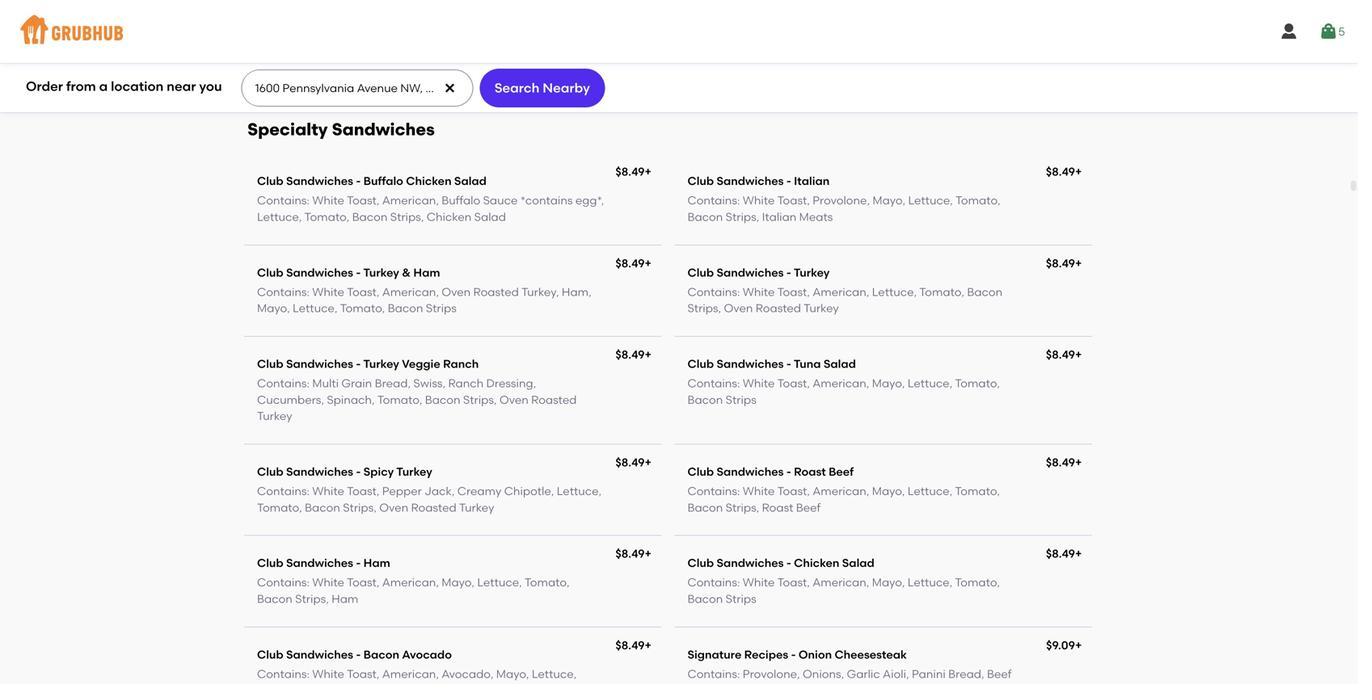 Task type: describe. For each thing, give the bounding box(es) containing it.
0 vertical spatial chicken
[[406, 174, 452, 188]]

search nearby
[[495, 80, 590, 96]]

$8.49 + for club sandwiches - chicken salad contains: white toast, american, mayo, lettuce, tomato, bacon strips
[[1046, 547, 1082, 561]]

tomato, inside club sandwiches - ham contains: white toast, american, mayo, lettuce, tomato, bacon strips, ham
[[525, 576, 570, 590]]

- for club sandwiches - turkey & ham
[[356, 266, 361, 280]]

roasted inside club sandwiches - turkey veggie ranch contains: multi grain bread, swiss, ranch dressing, cucumbers, spinach, tomato, bacon strips, oven roasted turkey
[[531, 393, 577, 407]]

toast, inside club sandwiches - tuna salad contains: white toast, american, mayo, lettuce, tomato, bacon strips
[[777, 377, 810, 391]]

bacon inside club sandwiches - bacon avocado contains: white toast, american, avocado, mayo, lettuce, applewood smoked bacon, tomato
[[363, 648, 399, 662]]

oven inside club sandwiches - spicy turkey contains: white toast, pepper jack, creamy chipotle, lettuce, tomato, bacon strips, oven roasted turkey
[[379, 501, 408, 515]]

american, inside club sandwiches - bacon avocado contains: white toast, american, avocado, mayo, lettuce, applewood smoked bacon, tomato
[[382, 668, 439, 681]]

turkey down cucumbers,
[[257, 410, 292, 423]]

mayo, inside "club sandwiches - turkey & ham contains: white toast, american, oven roasted turkey, ham, mayo, lettuce, tomato, bacon strips"
[[257, 302, 290, 315]]

signature
[[688, 648, 742, 662]]

$8.49 + for club sandwiches - spicy turkey contains: white toast, pepper jack, creamy chipotle, lettuce, tomato, bacon strips, oven roasted turkey
[[616, 456, 651, 470]]

lettuce, inside club sandwiches - bacon avocado contains: white toast, american, avocado, mayo, lettuce, applewood smoked bacon, tomato
[[532, 668, 577, 681]]

&
[[402, 266, 411, 280]]

tomato, inside club sandwiches - roast beef contains: white toast, american, mayo, lettuce, tomato, bacon strips, roast beef
[[955, 485, 1000, 498]]

contains: inside club sandwiches - tuna salad contains: white toast, american, mayo, lettuce, tomato, bacon strips
[[688, 377, 740, 391]]

- for club sandwiches - italian
[[786, 174, 791, 188]]

mayo, inside club sandwiches - tuna salad contains: white toast, american, mayo, lettuce, tomato, bacon strips
[[872, 377, 905, 391]]

bacon inside club sandwiches - turkey contains: white toast, american, lettuce, tomato, bacon strips, oven roasted turkey
[[967, 285, 1003, 299]]

$8.49 + for club sandwiches - tuna salad contains: white toast, american, mayo, lettuce, tomato, bacon strips
[[1046, 348, 1082, 362]]

+ for club sandwiches - turkey & ham contains: white toast, american, oven roasted turkey, ham, mayo, lettuce, tomato, bacon strips
[[645, 256, 651, 270]]

$8.49 for club sandwiches - chicken salad contains: white toast, american, mayo, lettuce, tomato, bacon strips
[[1046, 547, 1075, 561]]

cucumbers,
[[257, 393, 324, 407]]

bacon inside club sandwiches - spicy turkey contains: white toast, pepper jack, creamy chipotle, lettuce, tomato, bacon strips, oven roasted turkey
[[305, 501, 340, 515]]

Search Address search field
[[241, 70, 472, 106]]

tomato, inside club sandwiches - spicy turkey contains: white toast, pepper jack, creamy chipotle, lettuce, tomato, bacon strips, oven roasted turkey
[[257, 501, 302, 515]]

you
[[199, 79, 222, 94]]

roasted inside club sandwiches - turkey contains: white toast, american, lettuce, tomato, bacon strips, oven roasted turkey
[[756, 302, 801, 315]]

contains: inside club sandwiches - buffalo chicken salad contains: white toast, american, buffalo sauce *contains egg*, lettuce, tomato, bacon strips, chicken salad
[[257, 194, 310, 208]]

turkey up grain
[[363, 357, 399, 371]]

+ for club sandwiches - tuna salad contains: white toast, american, mayo, lettuce, tomato, bacon strips
[[1075, 348, 1082, 362]]

toast, inside club sandwiches - italian contains: white toast, provolone, mayo, lettuce, tomato, bacon strips, italian meats
[[777, 194, 810, 208]]

$8.49 + for club sandwiches - bacon avocado contains: white toast, american, avocado, mayo, lettuce, applewood smoked bacon, tomato
[[616, 639, 651, 653]]

tomato, inside "club sandwiches - turkey & ham contains: white toast, american, oven roasted turkey, ham, mayo, lettuce, tomato, bacon strips"
[[340, 302, 385, 315]]

bacon,
[[370, 684, 408, 685]]

+ for club sandwiches - turkey veggie ranch contains: multi grain bread, swiss, ranch dressing, cucumbers, spinach, tomato, bacon strips, oven roasted turkey
[[645, 348, 651, 362]]

white inside club sandwiches - bacon avocado contains: white toast, american, avocado, mayo, lettuce, applewood smoked bacon, tomato
[[312, 668, 344, 681]]

lettuce, inside club sandwiches - tuna salad contains: white toast, american, mayo, lettuce, tomato, bacon strips
[[908, 377, 952, 391]]

mayo, inside club sandwiches - ham contains: white toast, american, mayo, lettuce, tomato, bacon strips, ham
[[442, 576, 475, 590]]

sandwiches for club sandwiches - buffalo chicken salad contains: white toast, american, buffalo sauce *contains egg*, lettuce, tomato, bacon strips, chicken salad
[[286, 174, 353, 188]]

- for club sandwiches - tuna salad
[[786, 357, 791, 371]]

provolone, inside club sandwiches - italian contains: white toast, provolone, mayo, lettuce, tomato, bacon strips, italian meats
[[813, 194, 870, 208]]

club sandwiches - tuna salad contains: white toast, american, mayo, lettuce, tomato, bacon strips
[[688, 357, 1000, 407]]

american, inside "club sandwiches - turkey & ham contains: white toast, american, oven roasted turkey, ham, mayo, lettuce, tomato, bacon strips"
[[382, 285, 439, 299]]

$9.09
[[1046, 639, 1075, 653]]

- for club sandwiches - spicy turkey
[[356, 465, 361, 479]]

club sandwiches - ham contains: white toast, american, mayo, lettuce, tomato, bacon strips, ham
[[257, 557, 570, 606]]

cheesesteak
[[835, 648, 907, 662]]

svg image
[[1279, 22, 1299, 41]]

mayo, inside the club sandwiches - chicken salad contains: white toast, american, mayo, lettuce, tomato, bacon strips
[[872, 576, 905, 590]]

$8.49 for club sandwiches - roast beef contains: white toast, american, mayo, lettuce, tomato, bacon strips, roast beef
[[1046, 456, 1075, 470]]

+ for club sandwiches - chicken salad contains: white toast, american, mayo, lettuce, tomato, bacon strips
[[1075, 547, 1082, 561]]

lettuce, inside club sandwiches - roast beef contains: white toast, american, mayo, lettuce, tomato, bacon strips, roast beef
[[908, 485, 952, 498]]

specialty
[[247, 119, 328, 140]]

*contains
[[520, 194, 573, 208]]

custom cheese
[[257, 54, 345, 68]]

contains: inside club sandwiches - italian contains: white toast, provolone, mayo, lettuce, tomato, bacon strips, italian meats
[[688, 194, 740, 208]]

from
[[66, 79, 96, 94]]

lettuce, inside club sandwiches - italian contains: white toast, provolone, mayo, lettuce, tomato, bacon strips, italian meats
[[908, 194, 953, 208]]

0 vertical spatial italian
[[794, 174, 830, 188]]

mayo, inside club sandwiches - italian contains: white toast, provolone, mayo, lettuce, tomato, bacon strips, italian meats
[[873, 194, 905, 208]]

+ for signature recipes - onion cheesesteak contains: provolone, onions, garlic aioli, panini bread, beef steak
[[1075, 639, 1082, 653]]

location
[[111, 79, 164, 94]]

strips for club sandwiches - tuna salad contains: white toast, american, mayo, lettuce, tomato, bacon strips
[[726, 393, 756, 407]]

lettuce, inside club sandwiches - buffalo chicken salad contains: white toast, american, buffalo sauce *contains egg*, lettuce, tomato, bacon strips, chicken salad
[[257, 210, 302, 224]]

roasted inside club sandwiches - spicy turkey contains: white toast, pepper jack, creamy chipotle, lettuce, tomato, bacon strips, oven roasted turkey
[[411, 501, 457, 515]]

contains: inside club sandwiches - ham contains: white toast, american, mayo, lettuce, tomato, bacon strips, ham
[[257, 576, 310, 590]]

bacon inside "club sandwiches - turkey & ham contains: white toast, american, oven roasted turkey, ham, mayo, lettuce, tomato, bacon strips"
[[388, 302, 423, 315]]

- for club sandwiches - roast beef
[[786, 465, 791, 479]]

$8.49 for club sandwiches - turkey veggie ranch contains: multi grain bread, swiss, ranch dressing, cucumbers, spinach, tomato, bacon strips, oven roasted turkey
[[616, 348, 645, 362]]

chipotle,
[[504, 485, 554, 498]]

+ for club sandwiches - bacon avocado contains: white toast, american, avocado, mayo, lettuce, applewood smoked bacon, tomato
[[645, 639, 651, 653]]

+ for club sandwiches - italian contains: white toast, provolone, mayo, lettuce, tomato, bacon strips, italian meats
[[1075, 165, 1082, 179]]

contains: inside "club sandwiches - turkey & ham contains: white toast, american, oven roasted turkey, ham, mayo, lettuce, tomato, bacon strips"
[[257, 285, 310, 299]]

order
[[26, 79, 63, 94]]

american, inside club sandwiches - turkey contains: white toast, american, lettuce, tomato, bacon strips, oven roasted turkey
[[813, 285, 869, 299]]

+ for club sandwiches - ham contains: white toast, american, mayo, lettuce, tomato, bacon strips, ham
[[645, 547, 651, 561]]

strips, inside club sandwiches - italian contains: white toast, provolone, mayo, lettuce, tomato, bacon strips, italian meats
[[726, 210, 759, 224]]

aioli,
[[883, 668, 909, 681]]

$8.49 for club sandwiches - turkey contains: white toast, american, lettuce, tomato, bacon strips, oven roasted turkey
[[1046, 256, 1075, 270]]

$8.49 for club sandwiches - tuna salad contains: white toast, american, mayo, lettuce, tomato, bacon strips
[[1046, 348, 1075, 362]]

oven inside club sandwiches - turkey veggie ranch contains: multi grain bread, swiss, ranch dressing, cucumbers, spinach, tomato, bacon strips, oven roasted turkey
[[500, 393, 529, 407]]

salad inside club sandwiches - tuna salad contains: white toast, american, mayo, lettuce, tomato, bacon strips
[[824, 357, 856, 371]]

applewood
[[257, 684, 320, 685]]

toast, inside club sandwiches - roast beef contains: white toast, american, mayo, lettuce, tomato, bacon strips, roast beef
[[777, 485, 810, 498]]

sandwiches for club sandwiches - spicy turkey contains: white toast, pepper jack, creamy chipotle, lettuce, tomato, bacon strips, oven roasted turkey
[[286, 465, 353, 479]]

turkey inside "club sandwiches - turkey & ham contains: white toast, american, oven roasted turkey, ham, mayo, lettuce, tomato, bacon strips"
[[363, 266, 399, 280]]

club sandwiches - roast beef contains: white toast, american, mayo, lettuce, tomato, bacon strips, roast beef
[[688, 465, 1000, 515]]

1 horizontal spatial beef
[[829, 465, 854, 479]]

tomato, inside club sandwiches - italian contains: white toast, provolone, mayo, lettuce, tomato, bacon strips, italian meats
[[956, 194, 1001, 208]]

turkey,
[[521, 285, 559, 299]]

bacon inside club sandwiches - turkey veggie ranch contains: multi grain bread, swiss, ranch dressing, cucumbers, spinach, tomato, bacon strips, oven roasted turkey
[[425, 393, 460, 407]]

club for club sandwiches - bacon avocado
[[257, 648, 283, 662]]

strips, inside club sandwiches - ham contains: white toast, american, mayo, lettuce, tomato, bacon strips, ham
[[295, 593, 329, 606]]

oven inside club sandwiches - turkey contains: white toast, american, lettuce, tomato, bacon strips, oven roasted turkey
[[724, 302, 753, 315]]

bacon inside club sandwiches - ham contains: white toast, american, mayo, lettuce, tomato, bacon strips, ham
[[257, 593, 292, 606]]

0 vertical spatial buffalo
[[363, 174, 403, 188]]

search
[[495, 80, 540, 96]]

white inside club sandwiches - turkey contains: white toast, american, lettuce, tomato, bacon strips, oven roasted turkey
[[743, 285, 775, 299]]

tomato, inside club sandwiches - tuna salad contains: white toast, american, mayo, lettuce, tomato, bacon strips
[[955, 377, 1000, 391]]

order from a location near you
[[26, 79, 222, 94]]

club sandwiches - turkey veggie ranch contains: multi grain bread, swiss, ranch dressing, cucumbers, spinach, tomato, bacon strips, oven roasted turkey
[[257, 357, 577, 423]]

toast, inside club sandwiches - spicy turkey contains: white toast, pepper jack, creamy chipotle, lettuce, tomato, bacon strips, oven roasted turkey
[[347, 485, 379, 498]]

$8.49 + for club sandwiches - buffalo chicken salad contains: white toast, american, buffalo sauce *contains egg*, lettuce, tomato, bacon strips, chicken salad
[[616, 165, 651, 179]]

sandwiches for club sandwiches - chicken salad contains: white toast, american, mayo, lettuce, tomato, bacon strips
[[717, 557, 784, 570]]

american, inside club sandwiches - roast beef contains: white toast, american, mayo, lettuce, tomato, bacon strips, roast beef
[[813, 485, 869, 498]]

sandwiches for club sandwiches - bacon avocado contains: white toast, american, avocado, mayo, lettuce, applewood smoked bacon, tomato
[[286, 648, 353, 662]]

bacon inside club sandwiches - buffalo chicken salad contains: white toast, american, buffalo sauce *contains egg*, lettuce, tomato, bacon strips, chicken salad
[[352, 210, 388, 224]]

sandwiches for club sandwiches - italian contains: white toast, provolone, mayo, lettuce, tomato, bacon strips, italian meats
[[717, 174, 784, 188]]

club for club sandwiches - turkey
[[688, 266, 714, 280]]

- for club sandwiches - chicken salad
[[786, 557, 791, 570]]

1 vertical spatial ranch
[[448, 377, 484, 391]]

sandwiches for club sandwiches - turkey & ham contains: white toast, american, oven roasted turkey, ham, mayo, lettuce, tomato, bacon strips
[[286, 266, 353, 280]]

club sandwiches - italian contains: white toast, provolone, mayo, lettuce, tomato, bacon strips, italian meats
[[688, 174, 1001, 224]]

mayo, inside club sandwiches - bacon avocado contains: white toast, american, avocado, mayo, lettuce, applewood smoked bacon, tomato
[[496, 668, 529, 681]]

recipes
[[744, 648, 788, 662]]

sandwiches for club sandwiches - tuna salad contains: white toast, american, mayo, lettuce, tomato, bacon strips
[[717, 357, 784, 371]]

multi
[[312, 377, 339, 391]]

toast, inside the club sandwiches - chicken salad contains: white toast, american, mayo, lettuce, tomato, bacon strips
[[777, 576, 810, 590]]

1 vertical spatial beef
[[796, 501, 821, 515]]

turkey up pepper
[[396, 465, 432, 479]]

bread, inside signature recipes - onion cheesesteak contains: provolone, onions, garlic aioli, panini bread, beef steak
[[948, 668, 984, 681]]

$8.49 for club sandwiches - buffalo chicken salad contains: white toast, american, buffalo sauce *contains egg*, lettuce, tomato, bacon strips, chicken salad
[[616, 165, 645, 179]]

search nearby button
[[480, 69, 605, 108]]

$8.49 for club sandwiches - bacon avocado contains: white toast, american, avocado, mayo, lettuce, applewood smoked bacon, tomato
[[616, 639, 645, 653]]

near
[[167, 79, 196, 94]]

$8.49 + for club sandwiches - italian contains: white toast, provolone, mayo, lettuce, tomato, bacon strips, italian meats
[[1046, 165, 1082, 179]]

american, inside club sandwiches - ham contains: white toast, american, mayo, lettuce, tomato, bacon strips, ham
[[382, 576, 439, 590]]

club sandwiches - turkey contains: white toast, american, lettuce, tomato, bacon strips, oven roasted turkey
[[688, 266, 1003, 315]]

toast, inside "club sandwiches - turkey & ham contains: white toast, american, oven roasted turkey, ham, mayo, lettuce, tomato, bacon strips"
[[347, 285, 379, 299]]

5
[[1338, 25, 1345, 38]]

club sandwiches - chicken salad contains: white toast, american, mayo, lettuce, tomato, bacon strips
[[688, 557, 1000, 606]]

mayo, inside club sandwiches - roast beef contains: white toast, american, mayo, lettuce, tomato, bacon strips, roast beef
[[872, 485, 905, 498]]

club sandwiches - spicy turkey contains: white toast, pepper jack, creamy chipotle, lettuce, tomato, bacon strips, oven roasted turkey
[[257, 465, 602, 515]]

club sandwiches - buffalo chicken salad contains: white toast, american, buffalo sauce *contains egg*, lettuce, tomato, bacon strips, chicken salad
[[257, 174, 604, 224]]

toast, inside club sandwiches - turkey contains: white toast, american, lettuce, tomato, bacon strips, oven roasted turkey
[[777, 285, 810, 299]]

nearby
[[543, 80, 590, 96]]

$8.49 + for club sandwiches - ham contains: white toast, american, mayo, lettuce, tomato, bacon strips, ham
[[616, 547, 651, 561]]

+ for club sandwiches - roast beef contains: white toast, american, mayo, lettuce, tomato, bacon strips, roast beef
[[1075, 456, 1082, 470]]

white inside club sandwiches - tuna salad contains: white toast, american, mayo, lettuce, tomato, bacon strips
[[743, 377, 775, 391]]

veggie
[[402, 357, 440, 371]]

beef inside signature recipes - onion cheesesteak contains: provolone, onions, garlic aioli, panini bread, beef steak
[[987, 668, 1012, 681]]

club for club sandwiches - tuna salad
[[688, 357, 714, 371]]

strips, inside club sandwiches - spicy turkey contains: white toast, pepper jack, creamy chipotle, lettuce, tomato, bacon strips, oven roasted turkey
[[343, 501, 377, 515]]

jack,
[[425, 485, 455, 498]]

american, inside club sandwiches - buffalo chicken salad contains: white toast, american, buffalo sauce *contains egg*, lettuce, tomato, bacon strips, chicken salad
[[382, 194, 439, 208]]

salad down sauce
[[474, 210, 506, 224]]



Task type: locate. For each thing, give the bounding box(es) containing it.
0 vertical spatial strips
[[426, 302, 457, 315]]

club for club sandwiches - buffalo chicken salad
[[257, 174, 283, 188]]

onions,
[[803, 668, 844, 681]]

salad inside the club sandwiches - chicken salad contains: white toast, american, mayo, lettuce, tomato, bacon strips
[[842, 557, 875, 570]]

lettuce,
[[908, 194, 953, 208], [257, 210, 302, 224], [872, 285, 917, 299], [293, 302, 337, 315], [908, 377, 952, 391], [557, 485, 602, 498], [908, 485, 952, 498], [477, 576, 522, 590], [908, 576, 952, 590], [532, 668, 577, 681]]

1 vertical spatial strips
[[726, 393, 756, 407]]

2 horizontal spatial beef
[[987, 668, 1012, 681]]

strips, inside club sandwiches - buffalo chicken salad contains: white toast, american, buffalo sauce *contains egg*, lettuce, tomato, bacon strips, chicken salad
[[390, 210, 424, 224]]

sandwiches inside club sandwiches - buffalo chicken salad contains: white toast, american, buffalo sauce *contains egg*, lettuce, tomato, bacon strips, chicken salad
[[286, 174, 353, 188]]

oven inside "club sandwiches - turkey & ham contains: white toast, american, oven roasted turkey, ham, mayo, lettuce, tomato, bacon strips"
[[442, 285, 471, 299]]

pepper
[[382, 485, 422, 498]]

sandwiches inside club sandwiches - ham contains: white toast, american, mayo, lettuce, tomato, bacon strips, ham
[[286, 557, 353, 570]]

salad
[[454, 174, 487, 188], [474, 210, 506, 224], [824, 357, 856, 371], [842, 557, 875, 570]]

tomato,
[[956, 194, 1001, 208], [304, 210, 349, 224], [919, 285, 964, 299], [340, 302, 385, 315], [955, 377, 1000, 391], [377, 393, 422, 407], [955, 485, 1000, 498], [257, 501, 302, 515], [525, 576, 570, 590], [955, 576, 1000, 590]]

roast
[[794, 465, 826, 479], [762, 501, 793, 515]]

specialty sandwiches
[[247, 119, 435, 140]]

- for club sandwiches - turkey veggie ranch
[[356, 357, 361, 371]]

ranch right swiss,
[[448, 377, 484, 391]]

contains: inside club sandwiches - turkey veggie ranch contains: multi grain bread, swiss, ranch dressing, cucumbers, spinach, tomato, bacon strips, oven roasted turkey
[[257, 377, 310, 391]]

american, inside the club sandwiches - chicken salad contains: white toast, american, mayo, lettuce, tomato, bacon strips
[[813, 576, 869, 590]]

club inside club sandwiches - italian contains: white toast, provolone, mayo, lettuce, tomato, bacon strips, italian meats
[[688, 174, 714, 188]]

turkey down 'creamy'
[[459, 501, 494, 515]]

club inside club sandwiches - spicy turkey contains: white toast, pepper jack, creamy chipotle, lettuce, tomato, bacon strips, oven roasted turkey
[[257, 465, 283, 479]]

club for club sandwiches - turkey & ham
[[257, 266, 283, 280]]

sandwiches for club sandwiches - roast beef contains: white toast, american, mayo, lettuce, tomato, bacon strips, roast beef
[[717, 465, 784, 479]]

provolone, up meats
[[813, 194, 870, 208]]

contains: inside club sandwiches - turkey contains: white toast, american, lettuce, tomato, bacon strips, oven roasted turkey
[[688, 285, 740, 299]]

sandwiches for club sandwiches - turkey contains: white toast, american, lettuce, tomato, bacon strips, oven roasted turkey
[[717, 266, 784, 280]]

- inside the club sandwiches - chicken salad contains: white toast, american, mayo, lettuce, tomato, bacon strips
[[786, 557, 791, 570]]

italian left meats
[[762, 210, 797, 224]]

white
[[312, 194, 344, 208], [743, 194, 775, 208], [312, 285, 344, 299], [743, 285, 775, 299], [743, 377, 775, 391], [312, 485, 344, 498], [743, 485, 775, 498], [312, 576, 344, 590], [743, 576, 775, 590], [312, 668, 344, 681]]

chicken inside the club sandwiches - chicken salad contains: white toast, american, mayo, lettuce, tomato, bacon strips
[[794, 557, 839, 570]]

0 vertical spatial roast
[[794, 465, 826, 479]]

steak
[[688, 684, 719, 685]]

contains: inside the club sandwiches - chicken salad contains: white toast, american, mayo, lettuce, tomato, bacon strips
[[688, 576, 740, 590]]

0 vertical spatial bread,
[[375, 377, 411, 391]]

0 vertical spatial ham
[[413, 266, 440, 280]]

white inside the club sandwiches - chicken salad contains: white toast, american, mayo, lettuce, tomato, bacon strips
[[743, 576, 775, 590]]

roasted left 'turkey,'
[[473, 285, 519, 299]]

ranch up swiss,
[[443, 357, 479, 371]]

mayo,
[[873, 194, 905, 208], [257, 302, 290, 315], [872, 377, 905, 391], [872, 485, 905, 498], [442, 576, 475, 590], [872, 576, 905, 590], [496, 668, 529, 681]]

club inside club sandwiches - turkey veggie ranch contains: multi grain bread, swiss, ranch dressing, cucumbers, spinach, tomato, bacon strips, oven roasted turkey
[[257, 357, 283, 371]]

turkey left &
[[363, 266, 399, 280]]

roasted down dressing, on the left bottom
[[531, 393, 577, 407]]

turkey down meats
[[794, 266, 830, 280]]

club inside club sandwiches - ham contains: white toast, american, mayo, lettuce, tomato, bacon strips, ham
[[257, 557, 283, 570]]

2 vertical spatial chicken
[[794, 557, 839, 570]]

toast, inside club sandwiches - bacon avocado contains: white toast, american, avocado, mayo, lettuce, applewood smoked bacon, tomato
[[347, 668, 379, 681]]

1 vertical spatial bread,
[[948, 668, 984, 681]]

buffalo down specialty sandwiches
[[363, 174, 403, 188]]

0 horizontal spatial provolone,
[[743, 668, 800, 681]]

lettuce, inside the club sandwiches - chicken salad contains: white toast, american, mayo, lettuce, tomato, bacon strips
[[908, 576, 952, 590]]

salad up sauce
[[454, 174, 487, 188]]

$8.49 + for club sandwiches - turkey contains: white toast, american, lettuce, tomato, bacon strips, oven roasted turkey
[[1046, 256, 1082, 270]]

club sandwiches - turkey & ham contains: white toast, american, oven roasted turkey, ham, mayo, lettuce, tomato, bacon strips
[[257, 266, 592, 315]]

club for club sandwiches - italian
[[688, 174, 714, 188]]

$8.49 for club sandwiches - spicy turkey contains: white toast, pepper jack, creamy chipotle, lettuce, tomato, bacon strips, oven roasted turkey
[[616, 456, 645, 470]]

tuna
[[794, 357, 821, 371]]

onion
[[799, 648, 832, 662]]

strips
[[426, 302, 457, 315], [726, 393, 756, 407], [726, 593, 756, 606]]

- inside signature recipes - onion cheesesteak contains: provolone, onions, garlic aioli, panini bread, beef steak
[[791, 648, 796, 662]]

club sandwiches - bacon avocado contains: white toast, american, avocado, mayo, lettuce, applewood smoked bacon, tomato
[[257, 648, 577, 685]]

toast, inside club sandwiches - buffalo chicken salad contains: white toast, american, buffalo sauce *contains egg*, lettuce, tomato, bacon strips, chicken salad
[[347, 194, 379, 208]]

sandwiches
[[332, 119, 435, 140], [286, 174, 353, 188], [717, 174, 784, 188], [286, 266, 353, 280], [717, 266, 784, 280], [286, 357, 353, 371], [717, 357, 784, 371], [286, 465, 353, 479], [717, 465, 784, 479], [286, 557, 353, 570], [717, 557, 784, 570], [286, 648, 353, 662]]

sandwiches inside club sandwiches - roast beef contains: white toast, american, mayo, lettuce, tomato, bacon strips, roast beef
[[717, 465, 784, 479]]

1 vertical spatial buffalo
[[442, 194, 480, 208]]

chicken
[[406, 174, 452, 188], [427, 210, 472, 224], [794, 557, 839, 570]]

sandwiches for specialty sandwiches
[[332, 119, 435, 140]]

1 horizontal spatial buffalo
[[442, 194, 480, 208]]

+ for club sandwiches - turkey contains: white toast, american, lettuce, tomato, bacon strips, oven roasted turkey
[[1075, 256, 1082, 270]]

provolone,
[[813, 194, 870, 208], [743, 668, 800, 681]]

0 vertical spatial svg image
[[1319, 22, 1338, 41]]

american, inside club sandwiches - tuna salad contains: white toast, american, mayo, lettuce, tomato, bacon strips
[[813, 377, 869, 391]]

lettuce, inside club sandwiches - ham contains: white toast, american, mayo, lettuce, tomato, bacon strips, ham
[[477, 576, 522, 590]]

0 horizontal spatial beef
[[796, 501, 821, 515]]

0 vertical spatial beef
[[829, 465, 854, 479]]

lettuce, inside club sandwiches - turkey contains: white toast, american, lettuce, tomato, bacon strips, oven roasted turkey
[[872, 285, 917, 299]]

club inside club sandwiches - turkey contains: white toast, american, lettuce, tomato, bacon strips, oven roasted turkey
[[688, 266, 714, 280]]

svg image left search
[[443, 82, 456, 95]]

contains: inside club sandwiches - bacon avocado contains: white toast, american, avocado, mayo, lettuce, applewood smoked bacon, tomato
[[257, 668, 310, 681]]

club
[[257, 174, 283, 188], [688, 174, 714, 188], [257, 266, 283, 280], [688, 266, 714, 280], [257, 357, 283, 371], [688, 357, 714, 371], [257, 465, 283, 479], [688, 465, 714, 479], [257, 557, 283, 570], [688, 557, 714, 570], [257, 648, 283, 662]]

- inside club sandwiches - italian contains: white toast, provolone, mayo, lettuce, tomato, bacon strips, italian meats
[[786, 174, 791, 188]]

american,
[[382, 194, 439, 208], [382, 285, 439, 299], [813, 285, 869, 299], [813, 377, 869, 391], [813, 485, 869, 498], [382, 576, 439, 590], [813, 576, 869, 590], [382, 668, 439, 681]]

grain
[[341, 377, 372, 391]]

2 vertical spatial strips
[[726, 593, 756, 606]]

white inside club sandwiches - ham contains: white toast, american, mayo, lettuce, tomato, bacon strips, ham
[[312, 576, 344, 590]]

ham inside "club sandwiches - turkey & ham contains: white toast, american, oven roasted turkey, ham, mayo, lettuce, tomato, bacon strips"
[[413, 266, 440, 280]]

custom
[[257, 54, 301, 68]]

sandwiches inside club sandwiches - italian contains: white toast, provolone, mayo, lettuce, tomato, bacon strips, italian meats
[[717, 174, 784, 188]]

strips for club sandwiches - chicken salad contains: white toast, american, mayo, lettuce, tomato, bacon strips
[[726, 593, 756, 606]]

$9.09 +
[[1046, 639, 1082, 653]]

svg image inside 5 button
[[1319, 22, 1338, 41]]

- for signature recipes - onion cheesesteak
[[791, 648, 796, 662]]

0 horizontal spatial roast
[[762, 501, 793, 515]]

turkey
[[363, 266, 399, 280], [794, 266, 830, 280], [804, 302, 839, 315], [363, 357, 399, 371], [257, 410, 292, 423], [396, 465, 432, 479], [459, 501, 494, 515]]

garlic
[[847, 668, 880, 681]]

smoked
[[323, 684, 367, 685]]

bread, down veggie
[[375, 377, 411, 391]]

sandwiches for club sandwiches - ham contains: white toast, american, mayo, lettuce, tomato, bacon strips, ham
[[286, 557, 353, 570]]

bacon inside club sandwiches - italian contains: white toast, provolone, mayo, lettuce, tomato, bacon strips, italian meats
[[688, 210, 723, 224]]

-
[[356, 174, 361, 188], [786, 174, 791, 188], [356, 266, 361, 280], [786, 266, 791, 280], [356, 357, 361, 371], [786, 357, 791, 371], [356, 465, 361, 479], [786, 465, 791, 479], [356, 557, 361, 570], [786, 557, 791, 570], [356, 648, 361, 662], [791, 648, 796, 662]]

spinach,
[[327, 393, 375, 407]]

italian up meats
[[794, 174, 830, 188]]

signature recipes - onion cheesesteak contains: provolone, onions, garlic aioli, panini bread, beef steak
[[688, 648, 1012, 685]]

club inside club sandwiches - bacon avocado contains: white toast, american, avocado, mayo, lettuce, applewood smoked bacon, tomato
[[257, 648, 283, 662]]

avocado
[[402, 648, 452, 662]]

0 vertical spatial provolone,
[[813, 194, 870, 208]]

salad down club sandwiches - roast beef contains: white toast, american, mayo, lettuce, tomato, bacon strips, roast beef
[[842, 557, 875, 570]]

salad right tuna
[[824, 357, 856, 371]]

$8.49 for club sandwiches - italian contains: white toast, provolone, mayo, lettuce, tomato, bacon strips, italian meats
[[1046, 165, 1075, 179]]

0 vertical spatial ranch
[[443, 357, 479, 371]]

0 horizontal spatial ham
[[332, 593, 358, 606]]

$8.49
[[616, 165, 645, 179], [1046, 165, 1075, 179], [616, 256, 645, 270], [1046, 256, 1075, 270], [616, 348, 645, 362], [1046, 348, 1075, 362], [616, 456, 645, 470], [1046, 456, 1075, 470], [616, 547, 645, 561], [1046, 547, 1075, 561], [616, 639, 645, 653]]

+
[[645, 165, 651, 179], [1075, 165, 1082, 179], [645, 256, 651, 270], [1075, 256, 1082, 270], [645, 348, 651, 362], [1075, 348, 1082, 362], [645, 456, 651, 470], [1075, 456, 1082, 470], [645, 547, 651, 561], [1075, 547, 1082, 561], [645, 639, 651, 653], [1075, 639, 1082, 653]]

1 vertical spatial roast
[[762, 501, 793, 515]]

- inside club sandwiches - roast beef contains: white toast, american, mayo, lettuce, tomato, bacon strips, roast beef
[[786, 465, 791, 479]]

club for club sandwiches - ham
[[257, 557, 283, 570]]

- inside "club sandwiches - turkey & ham contains: white toast, american, oven roasted turkey, ham, mayo, lettuce, tomato, bacon strips"
[[356, 266, 361, 280]]

bacon inside club sandwiches - roast beef contains: white toast, american, mayo, lettuce, tomato, bacon strips, roast beef
[[688, 501, 723, 515]]

$8.49 + for club sandwiches - turkey veggie ranch contains: multi grain bread, swiss, ranch dressing, cucumbers, spinach, tomato, bacon strips, oven roasted turkey
[[616, 348, 651, 362]]

$8.49 for club sandwiches - ham contains: white toast, american, mayo, lettuce, tomato, bacon strips, ham
[[616, 547, 645, 561]]

1 horizontal spatial provolone,
[[813, 194, 870, 208]]

0 horizontal spatial bread,
[[375, 377, 411, 391]]

strips, inside club sandwiches - turkey veggie ranch contains: multi grain bread, swiss, ranch dressing, cucumbers, spinach, tomato, bacon strips, oven roasted turkey
[[463, 393, 497, 407]]

white inside club sandwiches - spicy turkey contains: white toast, pepper jack, creamy chipotle, lettuce, tomato, bacon strips, oven roasted turkey
[[312, 485, 344, 498]]

roasted up tuna
[[756, 302, 801, 315]]

ham
[[413, 266, 440, 280], [363, 557, 390, 570], [332, 593, 358, 606]]

bread, inside club sandwiches - turkey veggie ranch contains: multi grain bread, swiss, ranch dressing, cucumbers, spinach, tomato, bacon strips, oven roasted turkey
[[375, 377, 411, 391]]

lettuce, inside "club sandwiches - turkey & ham contains: white toast, american, oven roasted turkey, ham, mayo, lettuce, tomato, bacon strips"
[[293, 302, 337, 315]]

$8.49 + for club sandwiches - roast beef contains: white toast, american, mayo, lettuce, tomato, bacon strips, roast beef
[[1046, 456, 1082, 470]]

sandwiches inside "club sandwiches - turkey & ham contains: white toast, american, oven roasted turkey, ham, mayo, lettuce, tomato, bacon strips"
[[286, 266, 353, 280]]

white inside "club sandwiches - turkey & ham contains: white toast, american, oven roasted turkey, ham, mayo, lettuce, tomato, bacon strips"
[[312, 285, 344, 299]]

- for club sandwiches - bacon avocado
[[356, 648, 361, 662]]

buffalo left sauce
[[442, 194, 480, 208]]

1 horizontal spatial svg image
[[1319, 22, 1338, 41]]

creamy
[[457, 485, 501, 498]]

toast, inside club sandwiches - ham contains: white toast, american, mayo, lettuce, tomato, bacon strips, ham
[[347, 576, 379, 590]]

roasted down jack,
[[411, 501, 457, 515]]

tomato
[[411, 684, 453, 685]]

tomato, inside club sandwiches - buffalo chicken salad contains: white toast, american, buffalo sauce *contains egg*, lettuce, tomato, bacon strips, chicken salad
[[304, 210, 349, 224]]

svg image
[[1319, 22, 1338, 41], [443, 82, 456, 95]]

strips inside "club sandwiches - turkey & ham contains: white toast, american, oven roasted turkey, ham, mayo, lettuce, tomato, bacon strips"
[[426, 302, 457, 315]]

contains:
[[257, 194, 310, 208], [688, 194, 740, 208], [257, 285, 310, 299], [688, 285, 740, 299], [257, 377, 310, 391], [688, 377, 740, 391], [257, 485, 310, 498], [688, 485, 740, 498], [257, 576, 310, 590], [688, 576, 740, 590], [257, 668, 310, 681], [688, 668, 740, 681]]

bacon
[[352, 210, 388, 224], [688, 210, 723, 224], [967, 285, 1003, 299], [388, 302, 423, 315], [425, 393, 460, 407], [688, 393, 723, 407], [305, 501, 340, 515], [688, 501, 723, 515], [257, 593, 292, 606], [688, 593, 723, 606], [363, 648, 399, 662]]

1 horizontal spatial ham
[[363, 557, 390, 570]]

strips inside the club sandwiches - chicken salad contains: white toast, american, mayo, lettuce, tomato, bacon strips
[[726, 593, 756, 606]]

ham,
[[562, 285, 592, 299]]

- for club sandwiches - buffalo chicken salad
[[356, 174, 361, 188]]

dressing,
[[486, 377, 536, 391]]

tomato, inside the club sandwiches - chicken salad contains: white toast, american, mayo, lettuce, tomato, bacon strips
[[955, 576, 1000, 590]]

avocado,
[[442, 668, 493, 681]]

svg image right svg image
[[1319, 22, 1338, 41]]

contains: inside signature recipes - onion cheesesteak contains: provolone, onions, garlic aioli, panini bread, beef steak
[[688, 668, 740, 681]]

+ for club sandwiches - buffalo chicken salad contains: white toast, american, buffalo sauce *contains egg*, lettuce, tomato, bacon strips, chicken salad
[[645, 165, 651, 179]]

contains: inside club sandwiches - roast beef contains: white toast, american, mayo, lettuce, tomato, bacon strips, roast beef
[[688, 485, 740, 498]]

sandwiches for club sandwiches - turkey veggie ranch contains: multi grain bread, swiss, ranch dressing, cucumbers, spinach, tomato, bacon strips, oven roasted turkey
[[286, 357, 353, 371]]

club for club sandwiches - spicy turkey
[[257, 465, 283, 479]]

sauce
[[483, 194, 518, 208]]

meats
[[799, 210, 833, 224]]

$8.49 + for club sandwiches - turkey & ham contains: white toast, american, oven roasted turkey, ham, mayo, lettuce, tomato, bacon strips
[[616, 256, 651, 270]]

- for club sandwiches - ham
[[356, 557, 361, 570]]

a
[[99, 79, 108, 94]]

1 vertical spatial italian
[[762, 210, 797, 224]]

2 vertical spatial beef
[[987, 668, 1012, 681]]

- inside club sandwiches - buffalo chicken salad contains: white toast, american, buffalo sauce *contains egg*, lettuce, tomato, bacon strips, chicken salad
[[356, 174, 361, 188]]

2 horizontal spatial ham
[[413, 266, 440, 280]]

bacon inside club sandwiches - tuna salad contains: white toast, american, mayo, lettuce, tomato, bacon strips
[[688, 393, 723, 407]]

- inside club sandwiches - turkey veggie ranch contains: multi grain bread, swiss, ranch dressing, cucumbers, spinach, tomato, bacon strips, oven roasted turkey
[[356, 357, 361, 371]]

tomato, inside club sandwiches - turkey contains: white toast, american, lettuce, tomato, bacon strips, oven roasted turkey
[[919, 285, 964, 299]]

egg*,
[[575, 194, 604, 208]]

beef
[[829, 465, 854, 479], [796, 501, 821, 515], [987, 668, 1012, 681]]

roasted
[[473, 285, 519, 299], [756, 302, 801, 315], [531, 393, 577, 407], [411, 501, 457, 515]]

1 vertical spatial ham
[[363, 557, 390, 570]]

1 vertical spatial svg image
[[443, 82, 456, 95]]

white inside club sandwiches - roast beef contains: white toast, american, mayo, lettuce, tomato, bacon strips, roast beef
[[743, 485, 775, 498]]

strips, inside club sandwiches - roast beef contains: white toast, american, mayo, lettuce, tomato, bacon strips, roast beef
[[726, 501, 759, 515]]

tomato, inside club sandwiches - turkey veggie ranch contains: multi grain bread, swiss, ranch dressing, cucumbers, spinach, tomato, bacon strips, oven roasted turkey
[[377, 393, 422, 407]]

swiss,
[[413, 377, 446, 391]]

club for club sandwiches - turkey veggie ranch
[[257, 357, 283, 371]]

sandwiches inside club sandwiches - turkey contains: white toast, american, lettuce, tomato, bacon strips, oven roasted turkey
[[717, 266, 784, 280]]

cheese
[[303, 54, 345, 68]]

spicy
[[363, 465, 394, 479]]

+ for club sandwiches - spicy turkey contains: white toast, pepper jack, creamy chipotle, lettuce, tomato, bacon strips, oven roasted turkey
[[645, 456, 651, 470]]

white inside club sandwiches - italian contains: white toast, provolone, mayo, lettuce, tomato, bacon strips, italian meats
[[743, 194, 775, 208]]

bread, right panini
[[948, 668, 984, 681]]

1 vertical spatial provolone,
[[743, 668, 800, 681]]

white inside club sandwiches - buffalo chicken salad contains: white toast, american, buffalo sauce *contains egg*, lettuce, tomato, bacon strips, chicken salad
[[312, 194, 344, 208]]

turkey up tuna
[[804, 302, 839, 315]]

roasted inside "club sandwiches - turkey & ham contains: white toast, american, oven roasted turkey, ham, mayo, lettuce, tomato, bacon strips"
[[473, 285, 519, 299]]

strips inside club sandwiches - tuna salad contains: white toast, american, mayo, lettuce, tomato, bacon strips
[[726, 393, 756, 407]]

sandwiches inside the club sandwiches - chicken salad contains: white toast, american, mayo, lettuce, tomato, bacon strips
[[717, 557, 784, 570]]

bacon inside the club sandwiches - chicken salad contains: white toast, american, mayo, lettuce, tomato, bacon strips
[[688, 593, 723, 606]]

club inside club sandwiches - buffalo chicken salad contains: white toast, american, buffalo sauce *contains egg*, lettuce, tomato, bacon strips, chicken salad
[[257, 174, 283, 188]]

main navigation navigation
[[0, 0, 1358, 63]]

italian
[[794, 174, 830, 188], [762, 210, 797, 224]]

club for club sandwiches - roast beef
[[688, 465, 714, 479]]

bread,
[[375, 377, 411, 391], [948, 668, 984, 681]]

$8.49 for club sandwiches - turkey & ham contains: white toast, american, oven roasted turkey, ham, mayo, lettuce, tomato, bacon strips
[[616, 256, 645, 270]]

0 horizontal spatial buffalo
[[363, 174, 403, 188]]

buffalo
[[363, 174, 403, 188], [442, 194, 480, 208]]

strips,
[[390, 210, 424, 224], [726, 210, 759, 224], [688, 302, 721, 315], [463, 393, 497, 407], [343, 501, 377, 515], [726, 501, 759, 515], [295, 593, 329, 606]]

2 vertical spatial ham
[[332, 593, 358, 606]]

1 horizontal spatial roast
[[794, 465, 826, 479]]

provolone, inside signature recipes - onion cheesesteak contains: provolone, onions, garlic aioli, panini bread, beef steak
[[743, 668, 800, 681]]

toast,
[[347, 194, 379, 208], [777, 194, 810, 208], [347, 285, 379, 299], [777, 285, 810, 299], [777, 377, 810, 391], [347, 485, 379, 498], [777, 485, 810, 498], [347, 576, 379, 590], [777, 576, 810, 590], [347, 668, 379, 681]]

oven
[[442, 285, 471, 299], [724, 302, 753, 315], [500, 393, 529, 407], [379, 501, 408, 515]]

$8.49 +
[[616, 165, 651, 179], [1046, 165, 1082, 179], [616, 256, 651, 270], [1046, 256, 1082, 270], [616, 348, 651, 362], [1046, 348, 1082, 362], [616, 456, 651, 470], [1046, 456, 1082, 470], [616, 547, 651, 561], [1046, 547, 1082, 561], [616, 639, 651, 653]]

strips, inside club sandwiches - turkey contains: white toast, american, lettuce, tomato, bacon strips, oven roasted turkey
[[688, 302, 721, 315]]

5 button
[[1319, 17, 1345, 46]]

panini
[[912, 668, 946, 681]]

lettuce, inside club sandwiches - spicy turkey contains: white toast, pepper jack, creamy chipotle, lettuce, tomato, bacon strips, oven roasted turkey
[[557, 485, 602, 498]]

provolone, down recipes
[[743, 668, 800, 681]]

- for club sandwiches - turkey
[[786, 266, 791, 280]]

1 horizontal spatial bread,
[[948, 668, 984, 681]]

club for club sandwiches - chicken salad
[[688, 557, 714, 570]]

0 horizontal spatial svg image
[[443, 82, 456, 95]]

1 vertical spatial chicken
[[427, 210, 472, 224]]

ranch
[[443, 357, 479, 371], [448, 377, 484, 391]]



Task type: vqa. For each thing, say whether or not it's contained in the screenshot.


